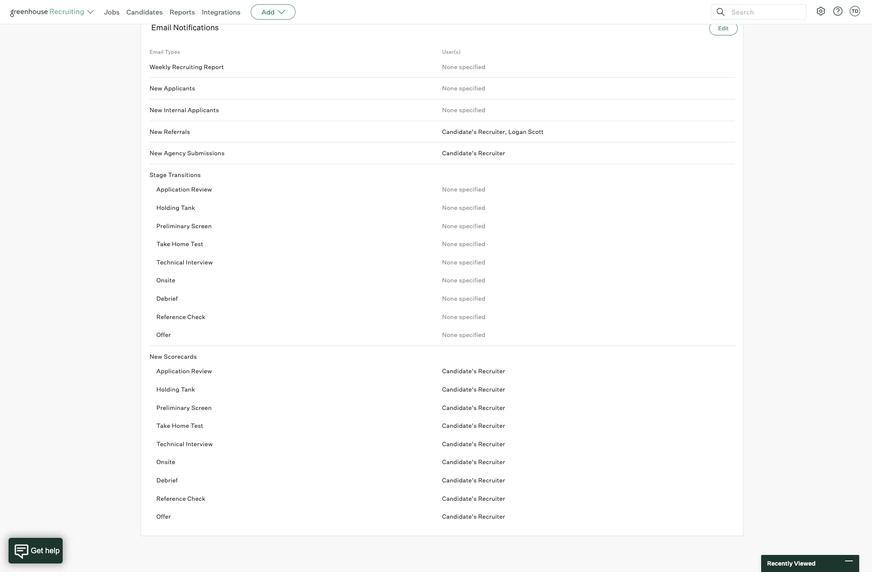 Task type: describe. For each thing, give the bounding box(es) containing it.
email for email notifications
[[151, 23, 172, 32]]

specified for check
[[459, 313, 486, 320]]

0 vertical spatial applicants
[[164, 85, 195, 92]]

holding for none specified
[[157, 204, 180, 211]]

reference for candidate's recruiter
[[157, 495, 186, 502]]

specified for recruiting
[[459, 63, 486, 70]]

application review for none specified
[[157, 186, 212, 193]]

new applicants
[[150, 85, 195, 92]]

reports link
[[170, 8, 195, 16]]

specified for home
[[459, 240, 486, 248]]

holding tank for candidate's recruiter
[[157, 386, 195, 393]]

recruiter for check
[[478, 495, 506, 502]]

onsite for none specified
[[157, 277, 175, 284]]

7 candidate's recruiter from the top
[[442, 458, 506, 466]]

stage transitions
[[150, 171, 201, 178]]

candidate's recruiter for check
[[442, 495, 506, 502]]

specified for applicants
[[459, 85, 486, 92]]

10 recruiter from the top
[[478, 513, 506, 520]]

new referrals
[[150, 128, 190, 135]]

recruiter for screen
[[478, 404, 506, 411]]

10 specified from the top
[[459, 295, 486, 302]]

edit
[[719, 25, 729, 31]]

recruiter,
[[478, 128, 507, 135]]

8 candidate's from the top
[[442, 458, 477, 466]]

candidate's for home
[[442, 422, 477, 429]]

none specified for interview
[[442, 258, 486, 266]]

10 none from the top
[[442, 295, 458, 302]]

report
[[204, 63, 224, 70]]

test for none specified
[[191, 240, 203, 248]]

10 candidate's recruiter from the top
[[442, 513, 506, 520]]

recently viewed
[[768, 560, 816, 567]]

weekly recruiting report
[[150, 63, 224, 70]]

candidate's recruiter for agency
[[442, 149, 506, 157]]

specified for review
[[459, 186, 486, 193]]

interview for none specified
[[186, 258, 213, 266]]

screen for candidate's recruiter
[[191, 404, 212, 411]]

debrief for none specified
[[157, 295, 178, 302]]

11 candidate's from the top
[[442, 513, 477, 520]]

review for candidate's recruiter
[[191, 368, 212, 375]]

internal
[[164, 106, 186, 114]]

candidates link
[[127, 8, 163, 16]]

transitions
[[168, 171, 201, 178]]

new for new applicants
[[150, 85, 162, 92]]

weekly
[[150, 63, 171, 70]]

reference check for none specified
[[157, 313, 206, 320]]

greenhouse recruiting image
[[10, 7, 87, 17]]

submissions
[[187, 149, 225, 157]]

new scorecards
[[150, 353, 197, 360]]

referrals
[[164, 128, 190, 135]]

edit link
[[710, 21, 738, 35]]

take home test for candidate's recruiter
[[157, 422, 203, 429]]

stage
[[150, 171, 167, 178]]

none for tank
[[442, 204, 458, 211]]

integrations link
[[202, 8, 241, 16]]

12 none specified from the top
[[442, 331, 486, 338]]

take for none specified
[[157, 240, 170, 248]]

candidate's recruiter for screen
[[442, 404, 506, 411]]

recruiter for home
[[478, 422, 506, 429]]

test for candidate's recruiter
[[191, 422, 203, 429]]

add
[[262, 8, 275, 16]]

reference for none specified
[[157, 313, 186, 320]]

12 specified from the top
[[459, 331, 486, 338]]

none for check
[[442, 313, 458, 320]]

recently
[[768, 560, 793, 567]]

td button
[[850, 6, 861, 16]]

none for home
[[442, 240, 458, 248]]

1 vertical spatial applicants
[[188, 106, 219, 114]]

candidate's recruiter for tank
[[442, 386, 506, 393]]

none for review
[[442, 186, 458, 193]]

onsite for candidate's recruiter
[[157, 458, 175, 466]]

candidate's for interview
[[442, 440, 477, 447]]

none for interview
[[442, 258, 458, 266]]

recruiter for review
[[478, 368, 506, 375]]

td button
[[849, 4, 862, 18]]

none specified for applicants
[[442, 85, 486, 92]]

take home test for none specified
[[157, 240, 203, 248]]

9 none specified from the top
[[442, 277, 486, 284]]

home for candidate's recruiter
[[172, 422, 189, 429]]

candidate's for referrals
[[442, 128, 477, 135]]

email for email types
[[150, 49, 164, 55]]

specified for internal
[[459, 106, 486, 114]]

new for new referrals
[[150, 128, 162, 135]]

tank for none specified
[[181, 204, 195, 211]]



Task type: locate. For each thing, give the bounding box(es) containing it.
0 vertical spatial test
[[191, 240, 203, 248]]

4 specified from the top
[[459, 186, 486, 193]]

candidate's recruiter
[[442, 149, 506, 157], [442, 368, 506, 375], [442, 386, 506, 393], [442, 404, 506, 411], [442, 422, 506, 429], [442, 440, 506, 447], [442, 458, 506, 466], [442, 477, 506, 484], [442, 495, 506, 502], [442, 513, 506, 520]]

recruiter
[[478, 149, 506, 157], [478, 368, 506, 375], [478, 386, 506, 393], [478, 404, 506, 411], [478, 422, 506, 429], [478, 440, 506, 447], [478, 458, 506, 466], [478, 477, 506, 484], [478, 495, 506, 502], [478, 513, 506, 520]]

check
[[187, 313, 206, 320], [187, 495, 206, 502]]

6 specified from the top
[[459, 222, 486, 229]]

none specified for check
[[442, 313, 486, 320]]

2 screen from the top
[[191, 404, 212, 411]]

1 vertical spatial test
[[191, 422, 203, 429]]

candidate's recruiter for review
[[442, 368, 506, 375]]

new agency submissions
[[150, 149, 225, 157]]

8 none from the top
[[442, 258, 458, 266]]

0 vertical spatial check
[[187, 313, 206, 320]]

6 recruiter from the top
[[478, 440, 506, 447]]

1 vertical spatial tank
[[181, 386, 195, 393]]

application
[[157, 186, 190, 193], [157, 368, 190, 375]]

1 take home test from the top
[[157, 240, 203, 248]]

8 specified from the top
[[459, 258, 486, 266]]

2 candidate's from the top
[[442, 149, 477, 157]]

1 vertical spatial home
[[172, 422, 189, 429]]

5 candidate's recruiter from the top
[[442, 422, 506, 429]]

7 none from the top
[[442, 240, 458, 248]]

9 candidate's from the top
[[442, 477, 477, 484]]

candidate's for screen
[[442, 404, 477, 411]]

specified for tank
[[459, 204, 486, 211]]

0 vertical spatial application review
[[157, 186, 212, 193]]

2 holding from the top
[[157, 386, 180, 393]]

3 candidate's from the top
[[442, 368, 477, 375]]

new down the weekly
[[150, 85, 162, 92]]

0 vertical spatial take home test
[[157, 240, 203, 248]]

interview
[[186, 258, 213, 266], [186, 440, 213, 447]]

onsite
[[157, 277, 175, 284], [157, 458, 175, 466]]

1 vertical spatial reference
[[157, 495, 186, 502]]

1 interview from the top
[[186, 258, 213, 266]]

offer
[[157, 331, 171, 338], [157, 513, 171, 520]]

1 vertical spatial screen
[[191, 404, 212, 411]]

3 new from the top
[[150, 128, 162, 135]]

1 technical from the top
[[157, 258, 185, 266]]

agency
[[164, 149, 186, 157]]

none for applicants
[[442, 85, 458, 92]]

9 none from the top
[[442, 277, 458, 284]]

none
[[442, 63, 458, 70], [442, 85, 458, 92], [442, 106, 458, 114], [442, 186, 458, 193], [442, 204, 458, 211], [442, 222, 458, 229], [442, 240, 458, 248], [442, 258, 458, 266], [442, 277, 458, 284], [442, 295, 458, 302], [442, 313, 458, 320], [442, 331, 458, 338]]

2 technical from the top
[[157, 440, 185, 447]]

take
[[157, 240, 170, 248], [157, 422, 170, 429]]

applicants up internal
[[164, 85, 195, 92]]

7 recruiter from the top
[[478, 458, 506, 466]]

technical interview for candidate's recruiter
[[157, 440, 213, 447]]

email up the weekly
[[150, 49, 164, 55]]

application review for candidate's recruiter
[[157, 368, 212, 375]]

1 onsite from the top
[[157, 277, 175, 284]]

0 vertical spatial screen
[[191, 222, 212, 229]]

0 vertical spatial preliminary screen
[[157, 222, 212, 229]]

candidate's for agency
[[442, 149, 477, 157]]

1 home from the top
[[172, 240, 189, 248]]

3 candidate's recruiter from the top
[[442, 386, 506, 393]]

tank
[[181, 204, 195, 211], [181, 386, 195, 393]]

tank down transitions
[[181, 204, 195, 211]]

preliminary screen
[[157, 222, 212, 229], [157, 404, 212, 411]]

2 review from the top
[[191, 368, 212, 375]]

0 vertical spatial take
[[157, 240, 170, 248]]

9 recruiter from the top
[[478, 495, 506, 502]]

candidate's recruiter, logan scott
[[442, 128, 544, 135]]

new left 'agency'
[[150, 149, 162, 157]]

review down scorecards
[[191, 368, 212, 375]]

1 review from the top
[[191, 186, 212, 193]]

interview for candidate's recruiter
[[186, 440, 213, 447]]

0 vertical spatial reference
[[157, 313, 186, 320]]

user(s)
[[442, 49, 461, 55]]

4 none from the top
[[442, 186, 458, 193]]

2 recruiter from the top
[[478, 368, 506, 375]]

none specified for home
[[442, 240, 486, 248]]

6 none from the top
[[442, 222, 458, 229]]

candidate's
[[442, 128, 477, 135], [442, 149, 477, 157], [442, 368, 477, 375], [442, 386, 477, 393], [442, 404, 477, 411], [442, 422, 477, 429], [442, 440, 477, 447], [442, 458, 477, 466], [442, 477, 477, 484], [442, 495, 477, 502], [442, 513, 477, 520]]

1 application review from the top
[[157, 186, 212, 193]]

1 vertical spatial technical interview
[[157, 440, 213, 447]]

2 onsite from the top
[[157, 458, 175, 466]]

12 none from the top
[[442, 331, 458, 338]]

add button
[[251, 4, 296, 20]]

holding tank
[[157, 204, 195, 211], [157, 386, 195, 393]]

1 check from the top
[[187, 313, 206, 320]]

candidates
[[127, 8, 163, 16]]

holding down new scorecards
[[157, 386, 180, 393]]

11 none specified from the top
[[442, 313, 486, 320]]

jobs
[[104, 8, 120, 16]]

application review down scorecards
[[157, 368, 212, 375]]

new for new scorecards
[[150, 353, 162, 360]]

1 vertical spatial offer
[[157, 513, 171, 520]]

1 none from the top
[[442, 63, 458, 70]]

1 vertical spatial reference check
[[157, 495, 206, 502]]

recruiting
[[172, 63, 203, 70]]

1 candidate's from the top
[[442, 128, 477, 135]]

1 vertical spatial application review
[[157, 368, 212, 375]]

new left scorecards
[[150, 353, 162, 360]]

specified for screen
[[459, 222, 486, 229]]

2 none specified from the top
[[442, 85, 486, 92]]

1 take from the top
[[157, 240, 170, 248]]

new left referrals
[[150, 128, 162, 135]]

1 offer from the top
[[157, 331, 171, 338]]

jobs link
[[104, 8, 120, 16]]

0 vertical spatial technical
[[157, 258, 185, 266]]

offer for none specified
[[157, 331, 171, 338]]

8 recruiter from the top
[[478, 477, 506, 484]]

2 offer from the top
[[157, 513, 171, 520]]

none specified for review
[[442, 186, 486, 193]]

reference check for candidate's recruiter
[[157, 495, 206, 502]]

none for recruiting
[[442, 63, 458, 70]]

preliminary for candidate's recruiter
[[157, 404, 190, 411]]

check for candidate's recruiter
[[187, 495, 206, 502]]

specified
[[459, 63, 486, 70], [459, 85, 486, 92], [459, 106, 486, 114], [459, 186, 486, 193], [459, 204, 486, 211], [459, 222, 486, 229], [459, 240, 486, 248], [459, 258, 486, 266], [459, 277, 486, 284], [459, 295, 486, 302], [459, 313, 486, 320], [459, 331, 486, 338]]

6 candidate's from the top
[[442, 422, 477, 429]]

1 vertical spatial check
[[187, 495, 206, 502]]

1 debrief from the top
[[157, 295, 178, 302]]

email
[[151, 23, 172, 32], [150, 49, 164, 55]]

1 none specified from the top
[[442, 63, 486, 70]]

0 vertical spatial application
[[157, 186, 190, 193]]

1 vertical spatial email
[[150, 49, 164, 55]]

4 candidate's from the top
[[442, 386, 477, 393]]

preliminary for none specified
[[157, 222, 190, 229]]

1 test from the top
[[191, 240, 203, 248]]

technical for none specified
[[157, 258, 185, 266]]

2 reference check from the top
[[157, 495, 206, 502]]

0 vertical spatial onsite
[[157, 277, 175, 284]]

1 reference from the top
[[157, 313, 186, 320]]

3 recruiter from the top
[[478, 386, 506, 393]]

candidate's for review
[[442, 368, 477, 375]]

scorecards
[[164, 353, 197, 360]]

recruiter for tank
[[478, 386, 506, 393]]

test
[[191, 240, 203, 248], [191, 422, 203, 429]]

1 technical interview from the top
[[157, 258, 213, 266]]

reference
[[157, 313, 186, 320], [157, 495, 186, 502]]

home for none specified
[[172, 240, 189, 248]]

0 vertical spatial email
[[151, 23, 172, 32]]

1 vertical spatial application
[[157, 368, 190, 375]]

check for none specified
[[187, 313, 206, 320]]

1 vertical spatial interview
[[186, 440, 213, 447]]

none specified for screen
[[442, 222, 486, 229]]

new internal applicants
[[150, 106, 219, 114]]

application for none specified
[[157, 186, 190, 193]]

none specified for internal
[[442, 106, 486, 114]]

holding down stage transitions
[[157, 204, 180, 211]]

1 vertical spatial onsite
[[157, 458, 175, 466]]

candidate's for tank
[[442, 386, 477, 393]]

applicants
[[164, 85, 195, 92], [188, 106, 219, 114]]

2 technical interview from the top
[[157, 440, 213, 447]]

4 none specified from the top
[[442, 186, 486, 193]]

integrations
[[202, 8, 241, 16]]

technical
[[157, 258, 185, 266], [157, 440, 185, 447]]

4 candidate's recruiter from the top
[[442, 404, 506, 411]]

specified for interview
[[459, 258, 486, 266]]

new for new internal applicants
[[150, 106, 162, 114]]

none specified for tank
[[442, 204, 486, 211]]

1 vertical spatial take home test
[[157, 422, 203, 429]]

holding tank down stage transitions
[[157, 204, 195, 211]]

candidate's recruiter for interview
[[442, 440, 506, 447]]

1 vertical spatial preliminary
[[157, 404, 190, 411]]

2 take home test from the top
[[157, 422, 203, 429]]

screen
[[191, 222, 212, 229], [191, 404, 212, 411]]

1 specified from the top
[[459, 63, 486, 70]]

2 check from the top
[[187, 495, 206, 502]]

take home test
[[157, 240, 203, 248], [157, 422, 203, 429]]

applicants right internal
[[188, 106, 219, 114]]

scott
[[528, 128, 544, 135]]

0 vertical spatial technical interview
[[157, 258, 213, 266]]

9 specified from the top
[[459, 277, 486, 284]]

1 recruiter from the top
[[478, 149, 506, 157]]

2 test from the top
[[191, 422, 203, 429]]

review for none specified
[[191, 186, 212, 193]]

3 specified from the top
[[459, 106, 486, 114]]

home
[[172, 240, 189, 248], [172, 422, 189, 429]]

5 specified from the top
[[459, 204, 486, 211]]

recruiter for interview
[[478, 440, 506, 447]]

td
[[852, 8, 859, 14]]

0 vertical spatial review
[[191, 186, 212, 193]]

2 specified from the top
[[459, 85, 486, 92]]

screen for none specified
[[191, 222, 212, 229]]

1 preliminary screen from the top
[[157, 222, 212, 229]]

0 vertical spatial debrief
[[157, 295, 178, 302]]

11 specified from the top
[[459, 313, 486, 320]]

application review down transitions
[[157, 186, 212, 193]]

new
[[150, 85, 162, 92], [150, 106, 162, 114], [150, 128, 162, 135], [150, 149, 162, 157], [150, 353, 162, 360]]

preliminary screen for candidate's recruiter
[[157, 404, 212, 411]]

1 reference check from the top
[[157, 313, 206, 320]]

1 new from the top
[[150, 85, 162, 92]]

1 vertical spatial technical
[[157, 440, 185, 447]]

new for new agency submissions
[[150, 149, 162, 157]]

6 candidate's recruiter from the top
[[442, 440, 506, 447]]

candidate's for check
[[442, 495, 477, 502]]

1 tank from the top
[[181, 204, 195, 211]]

review down transitions
[[191, 186, 212, 193]]

2 candidate's recruiter from the top
[[442, 368, 506, 375]]

none specified
[[442, 63, 486, 70], [442, 85, 486, 92], [442, 106, 486, 114], [442, 186, 486, 193], [442, 204, 486, 211], [442, 222, 486, 229], [442, 240, 486, 248], [442, 258, 486, 266], [442, 277, 486, 284], [442, 295, 486, 302], [442, 313, 486, 320], [442, 331, 486, 338]]

8 none specified from the top
[[442, 258, 486, 266]]

holding
[[157, 204, 180, 211], [157, 386, 180, 393]]

0 vertical spatial home
[[172, 240, 189, 248]]

candidate's recruiter for home
[[442, 422, 506, 429]]

reference check
[[157, 313, 206, 320], [157, 495, 206, 502]]

1 vertical spatial holding tank
[[157, 386, 195, 393]]

tank down scorecards
[[181, 386, 195, 393]]

application review
[[157, 186, 212, 193], [157, 368, 212, 375]]

application down stage transitions
[[157, 186, 190, 193]]

new left internal
[[150, 106, 162, 114]]

Search text field
[[730, 6, 799, 18]]

5 new from the top
[[150, 353, 162, 360]]

3 none from the top
[[442, 106, 458, 114]]

2 new from the top
[[150, 106, 162, 114]]

preliminary screen for none specified
[[157, 222, 212, 229]]

3 none specified from the top
[[442, 106, 486, 114]]

1 screen from the top
[[191, 222, 212, 229]]

0 vertical spatial reference check
[[157, 313, 206, 320]]

5 none specified from the top
[[442, 204, 486, 211]]

holding tank for none specified
[[157, 204, 195, 211]]

debrief
[[157, 295, 178, 302], [157, 477, 178, 484]]

recruiter for agency
[[478, 149, 506, 157]]

holding for candidate's recruiter
[[157, 386, 180, 393]]

application down new scorecards
[[157, 368, 190, 375]]

2 interview from the top
[[186, 440, 213, 447]]

0 vertical spatial holding tank
[[157, 204, 195, 211]]

viewed
[[794, 560, 816, 567]]

7 specified from the top
[[459, 240, 486, 248]]

1 vertical spatial preliminary screen
[[157, 404, 212, 411]]

0 vertical spatial holding
[[157, 204, 180, 211]]

2 application review from the top
[[157, 368, 212, 375]]

technical interview for none specified
[[157, 258, 213, 266]]

4 recruiter from the top
[[478, 404, 506, 411]]

holding tank down new scorecards
[[157, 386, 195, 393]]

email down candidates on the top left
[[151, 23, 172, 32]]

technical interview
[[157, 258, 213, 266], [157, 440, 213, 447]]

4 new from the top
[[150, 149, 162, 157]]

none for internal
[[442, 106, 458, 114]]

1 holding tank from the top
[[157, 204, 195, 211]]

2 debrief from the top
[[157, 477, 178, 484]]

8 candidate's recruiter from the top
[[442, 477, 506, 484]]

preliminary
[[157, 222, 190, 229], [157, 404, 190, 411]]

1 vertical spatial review
[[191, 368, 212, 375]]

review
[[191, 186, 212, 193], [191, 368, 212, 375]]

email types
[[150, 49, 180, 55]]

configure image
[[816, 6, 826, 16]]

none for screen
[[442, 222, 458, 229]]

7 none specified from the top
[[442, 240, 486, 248]]

none specified for recruiting
[[442, 63, 486, 70]]

types
[[165, 49, 180, 55]]

0 vertical spatial tank
[[181, 204, 195, 211]]

6 none specified from the top
[[442, 222, 486, 229]]

take for candidate's recruiter
[[157, 422, 170, 429]]

2 reference from the top
[[157, 495, 186, 502]]

application for candidate's recruiter
[[157, 368, 190, 375]]

notifications
[[173, 23, 219, 32]]

1 vertical spatial debrief
[[157, 477, 178, 484]]

1 application from the top
[[157, 186, 190, 193]]

email notifications
[[151, 23, 219, 32]]

1 vertical spatial holding
[[157, 386, 180, 393]]

tank for candidate's recruiter
[[181, 386, 195, 393]]

2 none from the top
[[442, 85, 458, 92]]

2 preliminary from the top
[[157, 404, 190, 411]]

0 vertical spatial preliminary
[[157, 222, 190, 229]]

2 preliminary screen from the top
[[157, 404, 212, 411]]

5 candidate's from the top
[[442, 404, 477, 411]]

0 vertical spatial interview
[[186, 258, 213, 266]]

2 application from the top
[[157, 368, 190, 375]]

technical for candidate's recruiter
[[157, 440, 185, 447]]

1 candidate's recruiter from the top
[[442, 149, 506, 157]]

debrief for candidate's recruiter
[[157, 477, 178, 484]]

logan
[[509, 128, 527, 135]]

offer for candidate's recruiter
[[157, 513, 171, 520]]

reports
[[170, 8, 195, 16]]

1 vertical spatial take
[[157, 422, 170, 429]]

0 vertical spatial offer
[[157, 331, 171, 338]]

10 none specified from the top
[[442, 295, 486, 302]]



Task type: vqa. For each thing, say whether or not it's contained in the screenshot.
ensures
no



